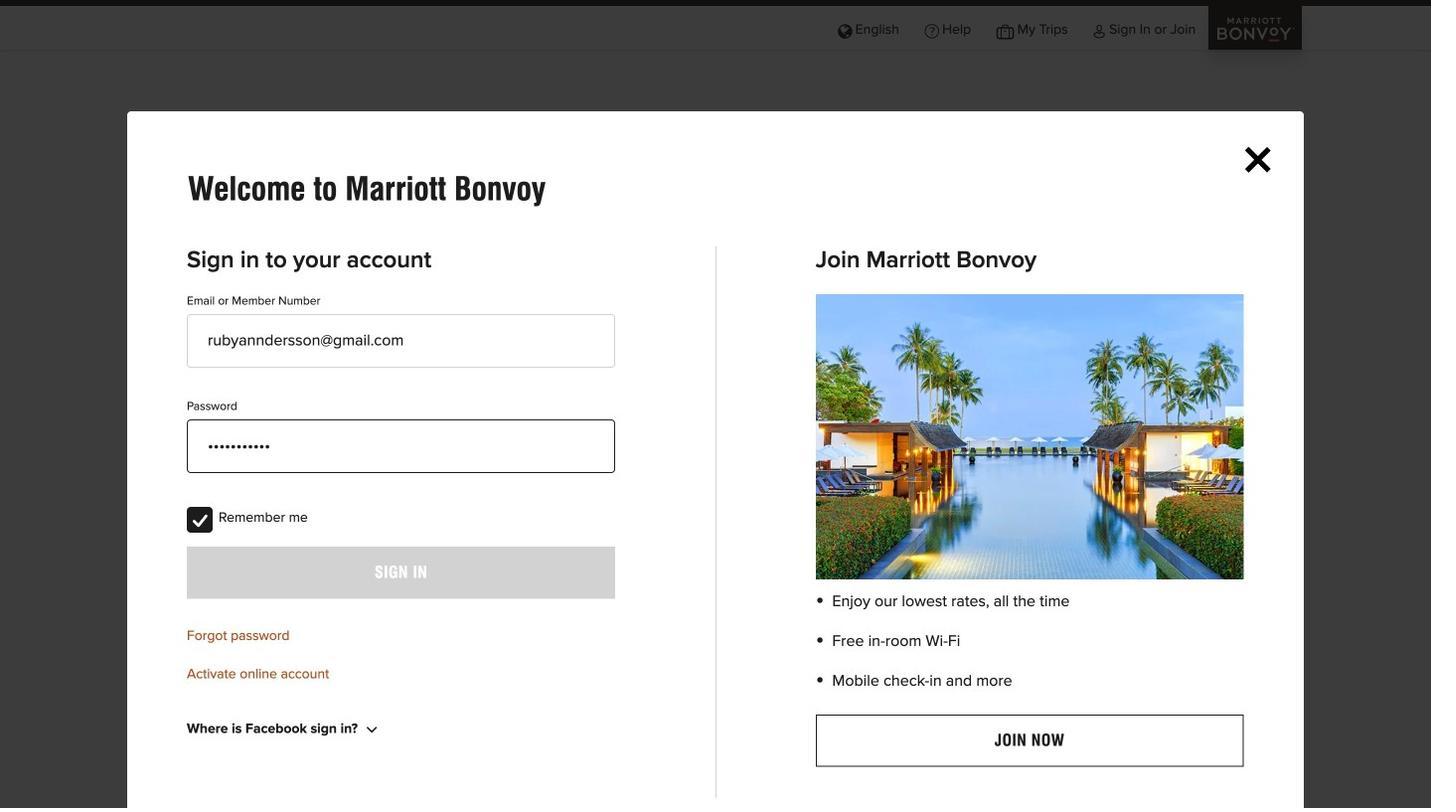 Task type: locate. For each thing, give the bounding box(es) containing it.
globe image
[[838, 23, 852, 37]]

None password field
[[187, 420, 616, 473]]

suitcase image
[[997, 23, 1014, 37]]

account image
[[1094, 23, 1106, 37]]

None text field
[[187, 314, 616, 368]]

tropical resort outdoor swimming pool and lounge area image
[[816, 294, 1245, 580]]



Task type: vqa. For each thing, say whether or not it's contained in the screenshot.
Tropical resort outdoor swimming pool and lounge area IMAGE
yes



Task type: describe. For each thing, give the bounding box(es) containing it.
arrow down image
[[366, 719, 379, 739]]

marriott bonvoy™ app image
[[130, 593, 369, 698]]

help image
[[925, 23, 939, 37]]

marriott bonvoy™ credit cards image
[[970, 288, 1303, 507]]



